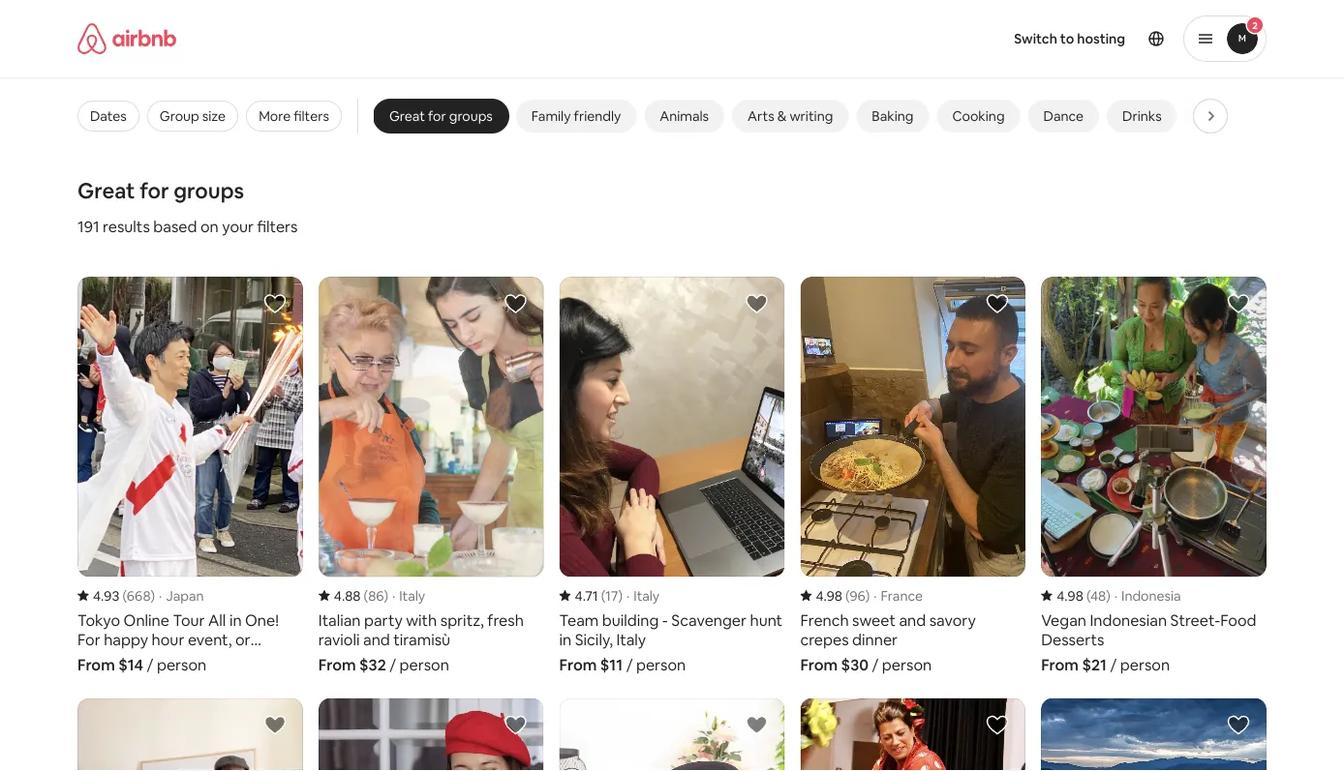 Task type: locate. For each thing, give the bounding box(es) containing it.
191 results based on your filters
[[77, 216, 298, 236]]

person inside 'tokyo online tour all in one! for happy hour event, or preparation for the trip!' group
[[157, 656, 207, 675]]

from $21 / person
[[1041, 656, 1170, 675]]

family friendly element
[[532, 108, 621, 125]]

4.98 for $30
[[816, 587, 843, 605]]

writing
[[790, 108, 833, 125]]

person inside team building - scavenger hunt in sicily, italy "group"
[[636, 656, 686, 675]]

4.98 ( 48 )
[[1057, 587, 1111, 605]]

save this experience image inside "french sweet and savory crepes dinner" group
[[986, 292, 1009, 316]]

drinks button
[[1107, 100, 1177, 133]]

2 / from the left
[[390, 656, 396, 675]]

5 from from the left
[[1041, 656, 1079, 675]]

) inside italian party with spritz, fresh ravioli and tiramisù group
[[384, 587, 388, 605]]

save this experience image
[[263, 292, 286, 316], [986, 714, 1009, 737], [1227, 714, 1250, 737]]

from left $30
[[800, 656, 838, 675]]

)
[[151, 587, 155, 605], [384, 587, 388, 605], [618, 587, 623, 605], [866, 587, 870, 605], [1106, 587, 1111, 605]]

1 horizontal spatial · italy
[[627, 587, 660, 605]]

from inside vegan indonesian street-food desserts group
[[1041, 656, 1079, 675]]

3 ( from the left
[[601, 587, 605, 605]]

more
[[259, 108, 291, 125]]

groups
[[449, 108, 493, 125], [174, 177, 244, 204]]

) left · france
[[866, 587, 870, 605]]

baking button
[[857, 100, 929, 133]]

1 person from the left
[[157, 656, 207, 675]]

· inside team building - scavenger hunt in sicily, italy "group"
[[627, 587, 630, 605]]

· right "48"
[[1115, 587, 1118, 605]]

animals button
[[644, 100, 725, 133]]

· france
[[874, 587, 923, 605]]

arts
[[748, 108, 775, 125]]

from $30 / person
[[800, 656, 932, 675]]

drinks
[[1123, 108, 1162, 125]]

1 / from the left
[[147, 656, 153, 675]]

( inside 'tokyo online tour all in one! for happy hour event, or preparation for the trip!' group
[[122, 587, 127, 605]]

dance
[[1044, 108, 1084, 125]]

group size button
[[147, 101, 238, 132]]

0 horizontal spatial great for groups
[[77, 177, 244, 204]]

4 from from the left
[[800, 656, 838, 675]]

from left $21
[[1041, 656, 1079, 675]]

1 horizontal spatial italy
[[634, 587, 660, 605]]

/ for from $11
[[626, 656, 633, 675]]

0 horizontal spatial save this experience image
[[263, 292, 286, 316]]

from inside 'tokyo online tour all in one! for happy hour event, or preparation for the trip!' group
[[77, 656, 115, 675]]

1 ) from the left
[[151, 587, 155, 605]]

2 4.98 from the left
[[1057, 587, 1084, 605]]

) left · japan
[[151, 587, 155, 605]]

( right 4.93
[[122, 587, 127, 605]]

( inside team building - scavenger hunt in sicily, italy "group"
[[601, 587, 605, 605]]

filters right the more
[[294, 108, 329, 125]]

· italy inside team building - scavenger hunt in sicily, italy "group"
[[627, 587, 660, 605]]

person right '$11'
[[636, 656, 686, 675]]

/ inside vegan indonesian street-food desserts group
[[1110, 656, 1117, 675]]

person for from $21 / person
[[1120, 656, 1170, 675]]

2 ) from the left
[[384, 587, 388, 605]]

switch
[[1014, 30, 1057, 47]]

2 person from the left
[[400, 656, 449, 675]]

5 person from the left
[[1120, 656, 1170, 675]]

4 ( from the left
[[846, 587, 850, 605]]

cooking element
[[952, 108, 1005, 125]]

for
[[428, 108, 446, 125], [140, 177, 169, 204]]

2 ( from the left
[[364, 587, 368, 605]]

/
[[147, 656, 153, 675], [390, 656, 396, 675], [626, 656, 633, 675], [872, 656, 879, 675], [1110, 656, 1117, 675]]

17
[[605, 587, 618, 605]]

2 from from the left
[[318, 656, 356, 675]]

dance button
[[1028, 100, 1099, 133]]

1 horizontal spatial great
[[389, 108, 425, 125]]

3 person from the left
[[636, 656, 686, 675]]

results
[[103, 216, 150, 236]]

( inside vegan indonesian street-food desserts group
[[1087, 587, 1090, 605]]

( left the · indonesia on the bottom of page
[[1087, 587, 1090, 605]]

4 person from the left
[[882, 656, 932, 675]]

filters inside more filters button
[[294, 108, 329, 125]]

(
[[122, 587, 127, 605], [364, 587, 368, 605], [601, 587, 605, 605], [846, 587, 850, 605], [1087, 587, 1090, 605]]

) inside 'tokyo online tour all in one! for happy hour event, or preparation for the trip!' group
[[151, 587, 155, 605]]

$11
[[600, 656, 623, 675]]

4.98 inside "french sweet and savory crepes dinner" group
[[816, 587, 843, 605]]

0 vertical spatial great
[[389, 108, 425, 125]]

to
[[1060, 30, 1074, 47]]

family friendly
[[532, 108, 621, 125]]

( for $21
[[1087, 587, 1090, 605]]

4 ) from the left
[[866, 587, 870, 605]]

5 · from the left
[[1115, 587, 1118, 605]]

) right 4.88
[[384, 587, 388, 605]]

indonesia
[[1122, 587, 1181, 605]]

3 from from the left
[[559, 656, 597, 675]]

· italy right "17"
[[627, 587, 660, 605]]

48
[[1090, 587, 1106, 605]]

· for $14
[[159, 587, 162, 605]]

· italy right the 86
[[392, 587, 425, 605]]

0 horizontal spatial italy
[[399, 587, 425, 605]]

) inside "french sweet and savory crepes dinner" group
[[866, 587, 870, 605]]

2 horizontal spatial save this experience image
[[1227, 714, 1250, 737]]

italy right the 86
[[399, 587, 425, 605]]

person right $32 at bottom
[[400, 656, 449, 675]]

/ inside team building - scavenger hunt in sicily, italy "group"
[[626, 656, 633, 675]]

person right $21
[[1120, 656, 1170, 675]]

2 · from the left
[[392, 587, 395, 605]]

191
[[77, 216, 99, 236]]

/ right $32 at bottom
[[390, 656, 396, 675]]

from for from $14 / person
[[77, 656, 115, 675]]

1 vertical spatial filters
[[257, 216, 298, 236]]

· inside italian party with spritz, fresh ravioli and tiramisù group
[[392, 587, 395, 605]]

1 4.98 from the left
[[816, 587, 843, 605]]

4.98 ( 96 )
[[816, 587, 870, 605]]

/ inside 'tokyo online tour all in one! for happy hour event, or preparation for the trip!' group
[[147, 656, 153, 675]]

$32
[[359, 656, 386, 675]]

2 italy from the left
[[634, 587, 660, 605]]

italy inside italian party with spritz, fresh ravioli and tiramisù group
[[399, 587, 425, 605]]

( right 4.71
[[601, 587, 605, 605]]

save this experience image inside 'tokyo online tour all in one! for happy hour event, or preparation for the trip!' group
[[263, 292, 286, 316]]

from inside team building - scavenger hunt in sicily, italy "group"
[[559, 656, 597, 675]]

0 horizontal spatial 4.98
[[816, 587, 843, 605]]

groups up on
[[174, 177, 244, 204]]

) left the · indonesia on the bottom of page
[[1106, 587, 1111, 605]]

person right the $14
[[157, 656, 207, 675]]

from inside "french sweet and savory crepes dinner" group
[[800, 656, 838, 675]]

family friendly button
[[516, 100, 637, 133]]

( for $14
[[122, 587, 127, 605]]

group size
[[160, 108, 226, 125]]

italy inside "group"
[[634, 587, 660, 605]]

1 vertical spatial great
[[77, 177, 135, 204]]

from left $32 at bottom
[[318, 656, 356, 675]]

1 · from the left
[[159, 587, 162, 605]]

4.98 left 96
[[816, 587, 843, 605]]

rating 4.71 out of 5; 17 reviews image
[[559, 587, 623, 605]]

·
[[159, 587, 162, 605], [392, 587, 395, 605], [627, 587, 630, 605], [874, 587, 877, 605], [1115, 587, 1118, 605]]

from
[[77, 656, 115, 675], [318, 656, 356, 675], [559, 656, 597, 675], [800, 656, 838, 675], [1041, 656, 1079, 675]]

arts & writing
[[748, 108, 833, 125]]

entertainment element
[[1201, 108, 1291, 125]]

1 from from the left
[[77, 656, 115, 675]]

animals
[[660, 108, 709, 125]]

/ right $21
[[1110, 656, 1117, 675]]

( for $30
[[846, 587, 850, 605]]

· right the 86
[[392, 587, 395, 605]]

filters right your
[[257, 216, 298, 236]]

· japan
[[159, 587, 204, 605]]

switch to hosting
[[1014, 30, 1125, 47]]

save this experience image
[[504, 292, 527, 316], [745, 292, 768, 316], [986, 292, 1009, 316], [1227, 292, 1250, 316], [263, 714, 286, 737], [504, 714, 527, 737], [745, 714, 768, 737]]

0 horizontal spatial · italy
[[392, 587, 425, 605]]

0 vertical spatial filters
[[294, 108, 329, 125]]

japan
[[166, 587, 204, 605]]

italy for from $11
[[634, 587, 660, 605]]

from inside italian party with spritz, fresh ravioli and tiramisù group
[[318, 656, 356, 675]]

86
[[368, 587, 384, 605]]

person inside vegan indonesian street-food desserts group
[[1120, 656, 1170, 675]]

5 / from the left
[[1110, 656, 1117, 675]]

· for $21
[[1115, 587, 1118, 605]]

1 horizontal spatial groups
[[449, 108, 493, 125]]

/ right $30
[[872, 656, 879, 675]]

person right $30
[[882, 656, 932, 675]]

1 horizontal spatial great for groups
[[389, 108, 493, 125]]

4.98 left "48"
[[1057, 587, 1084, 605]]

· right "17"
[[627, 587, 630, 605]]

3 / from the left
[[626, 656, 633, 675]]

1 ( from the left
[[122, 587, 127, 605]]

profile element
[[841, 0, 1267, 77]]

drinks element
[[1123, 108, 1162, 125]]

1 vertical spatial for
[[140, 177, 169, 204]]

baking
[[872, 108, 914, 125]]

great for groups element
[[389, 108, 493, 125]]

/ for from $30
[[872, 656, 879, 675]]

1 vertical spatial groups
[[174, 177, 244, 204]]

1 vertical spatial great for groups
[[77, 177, 244, 204]]

/ for from $14
[[147, 656, 153, 675]]

1 horizontal spatial for
[[428, 108, 446, 125]]

· italy inside italian party with spritz, fresh ravioli and tiramisù group
[[392, 587, 425, 605]]

4.93 ( 668 )
[[93, 587, 155, 605]]

person inside "french sweet and savory crepes dinner" group
[[882, 656, 932, 675]]

/ right the $14
[[147, 656, 153, 675]]

filters
[[294, 108, 329, 125], [257, 216, 298, 236]]

2
[[1252, 19, 1258, 31]]

2 · italy from the left
[[627, 587, 660, 605]]

4 · from the left
[[874, 587, 877, 605]]

italy right "17"
[[634, 587, 660, 605]]

) inside vegan indonesian street-food desserts group
[[1106, 587, 1111, 605]]

from for from $21 / person
[[1041, 656, 1079, 675]]

person inside italian party with spritz, fresh ravioli and tiramisù group
[[400, 656, 449, 675]]

· right 668 on the left bottom of page
[[159, 587, 162, 605]]

· inside "french sweet and savory crepes dinner" group
[[874, 587, 877, 605]]

( right 4.88
[[364, 587, 368, 605]]

great
[[389, 108, 425, 125], [77, 177, 135, 204]]

5 ( from the left
[[1087, 587, 1090, 605]]

arts & writing element
[[748, 108, 833, 125]]

entertainment
[[1201, 108, 1291, 125]]

0 vertical spatial great for groups
[[389, 108, 493, 125]]

4 / from the left
[[872, 656, 879, 675]]

1 italy from the left
[[399, 587, 425, 605]]

great for groups
[[389, 108, 493, 125], [77, 177, 244, 204]]

$14
[[118, 656, 143, 675]]

0 vertical spatial for
[[428, 108, 446, 125]]

/ right '$11'
[[626, 656, 633, 675]]

groups left family
[[449, 108, 493, 125]]

3 · from the left
[[627, 587, 630, 605]]

) right 4.71
[[618, 587, 623, 605]]

) inside team building - scavenger hunt in sicily, italy "group"
[[618, 587, 623, 605]]

$21
[[1082, 656, 1107, 675]]

from for from $32 / person
[[318, 656, 356, 675]]

· italy
[[392, 587, 425, 605], [627, 587, 660, 605]]

italy
[[399, 587, 425, 605], [634, 587, 660, 605]]

( inside italian party with spritz, fresh ravioli and tiramisù group
[[364, 587, 368, 605]]

5 ) from the left
[[1106, 587, 1111, 605]]

/ inside "french sweet and savory crepes dinner" group
[[872, 656, 879, 675]]

/ inside italian party with spritz, fresh ravioli and tiramisù group
[[390, 656, 396, 675]]

1 · italy from the left
[[392, 587, 425, 605]]

from left '$11'
[[559, 656, 597, 675]]

from left the $14
[[77, 656, 115, 675]]

( left · france
[[846, 587, 850, 605]]

· inside 'tokyo online tour all in one! for happy hour event, or preparation for the trip!' group
[[159, 587, 162, 605]]

( inside "french sweet and savory crepes dinner" group
[[846, 587, 850, 605]]

0 vertical spatial groups
[[449, 108, 493, 125]]

· inside vegan indonesian street-food desserts group
[[1115, 587, 1118, 605]]

4.98 inside vegan indonesian street-food desserts group
[[1057, 587, 1084, 605]]

· right 96
[[874, 587, 877, 605]]

1 horizontal spatial 4.98
[[1057, 587, 1084, 605]]

0 horizontal spatial groups
[[174, 177, 244, 204]]

person for from $11 / person
[[636, 656, 686, 675]]

french sweet and savory crepes dinner group
[[800, 277, 1026, 675]]

person
[[157, 656, 207, 675], [400, 656, 449, 675], [636, 656, 686, 675], [882, 656, 932, 675], [1120, 656, 1170, 675]]

great inside button
[[389, 108, 425, 125]]

4.98
[[816, 587, 843, 605], [1057, 587, 1084, 605]]

3 ) from the left
[[618, 587, 623, 605]]

4.88 ( 86 )
[[334, 587, 388, 605]]

· for $30
[[874, 587, 877, 605]]

baking element
[[872, 108, 914, 125]]

from $32 / person
[[318, 656, 449, 675]]



Task type: vqa. For each thing, say whether or not it's contained in the screenshot.
PORTLAND,
no



Task type: describe. For each thing, give the bounding box(es) containing it.
france
[[881, 587, 923, 605]]

&
[[777, 108, 787, 125]]

$30
[[841, 656, 869, 675]]

from for from $30 / person
[[800, 656, 838, 675]]

animals element
[[660, 108, 709, 125]]

your
[[222, 216, 254, 236]]

1 horizontal spatial save this experience image
[[986, 714, 1009, 737]]

4.71 ( 17 )
[[575, 587, 623, 605]]

italian party with spritz, fresh ravioli and tiramisù group
[[318, 277, 544, 675]]

for inside great for groups button
[[428, 108, 446, 125]]

4.88
[[334, 587, 361, 605]]

person for from $32 / person
[[400, 656, 449, 675]]

person for from $30 / person
[[882, 656, 932, 675]]

group
[[160, 108, 199, 125]]

more filters button
[[246, 101, 342, 132]]

entertainment button
[[1185, 100, 1306, 133]]

great for groups inside button
[[389, 108, 493, 125]]

family
[[532, 108, 571, 125]]

dates
[[90, 108, 127, 125]]

) for from $21
[[1106, 587, 1111, 605]]

size
[[202, 108, 226, 125]]

from $14 / person
[[77, 656, 207, 675]]

team building - scavenger hunt in sicily, italy group
[[559, 277, 785, 675]]

0 horizontal spatial great
[[77, 177, 135, 204]]

save this experience image inside team building - scavenger hunt in sicily, italy "group"
[[745, 292, 768, 316]]

from $11 / person
[[559, 656, 686, 675]]

cooking button
[[937, 100, 1020, 133]]

rating 4.98 out of 5; 48 reviews image
[[1041, 587, 1111, 605]]

arts & writing button
[[732, 100, 849, 133]]

groups inside button
[[449, 108, 493, 125]]

· for $32
[[392, 587, 395, 605]]

on
[[200, 216, 219, 236]]

) for from $32
[[384, 587, 388, 605]]

0 horizontal spatial for
[[140, 177, 169, 204]]

/ for from $32
[[390, 656, 396, 675]]

2 button
[[1184, 15, 1267, 62]]

· italy for from $11
[[627, 587, 660, 605]]

rating 4.93 out of 5; 668 reviews image
[[77, 587, 155, 605]]

dates button
[[77, 101, 139, 132]]

· italy for from $32
[[392, 587, 425, 605]]

person for from $14 / person
[[157, 656, 207, 675]]

rating 4.98 out of 5; 96 reviews image
[[800, 587, 870, 605]]

( for $32
[[364, 587, 368, 605]]

· for $11
[[627, 587, 630, 605]]

cooking
[[952, 108, 1005, 125]]

great for groups button
[[374, 100, 508, 133]]

switch to hosting link
[[1003, 18, 1137, 59]]

4.93
[[93, 587, 119, 605]]

from for from $11 / person
[[559, 656, 597, 675]]

4.71
[[575, 587, 598, 605]]

4.98 for $21
[[1057, 587, 1084, 605]]

) for from $14
[[151, 587, 155, 605]]

rating 4.88 out of 5; 86 reviews image
[[318, 587, 388, 605]]

hosting
[[1077, 30, 1125, 47]]

more filters
[[259, 108, 329, 125]]

668
[[127, 587, 151, 605]]

( for $11
[[601, 587, 605, 605]]

96
[[850, 587, 866, 605]]

) for from $11
[[618, 587, 623, 605]]

italy for from $32
[[399, 587, 425, 605]]

dance element
[[1044, 108, 1084, 125]]

· indonesia
[[1115, 587, 1181, 605]]

based
[[153, 216, 197, 236]]

friendly
[[574, 108, 621, 125]]

vegan indonesian street-food desserts group
[[1041, 277, 1267, 675]]

/ for from $21
[[1110, 656, 1117, 675]]

) for from $30
[[866, 587, 870, 605]]

tokyo online tour all in one! for happy hour event, or preparation for the trip! group
[[77, 277, 303, 675]]



